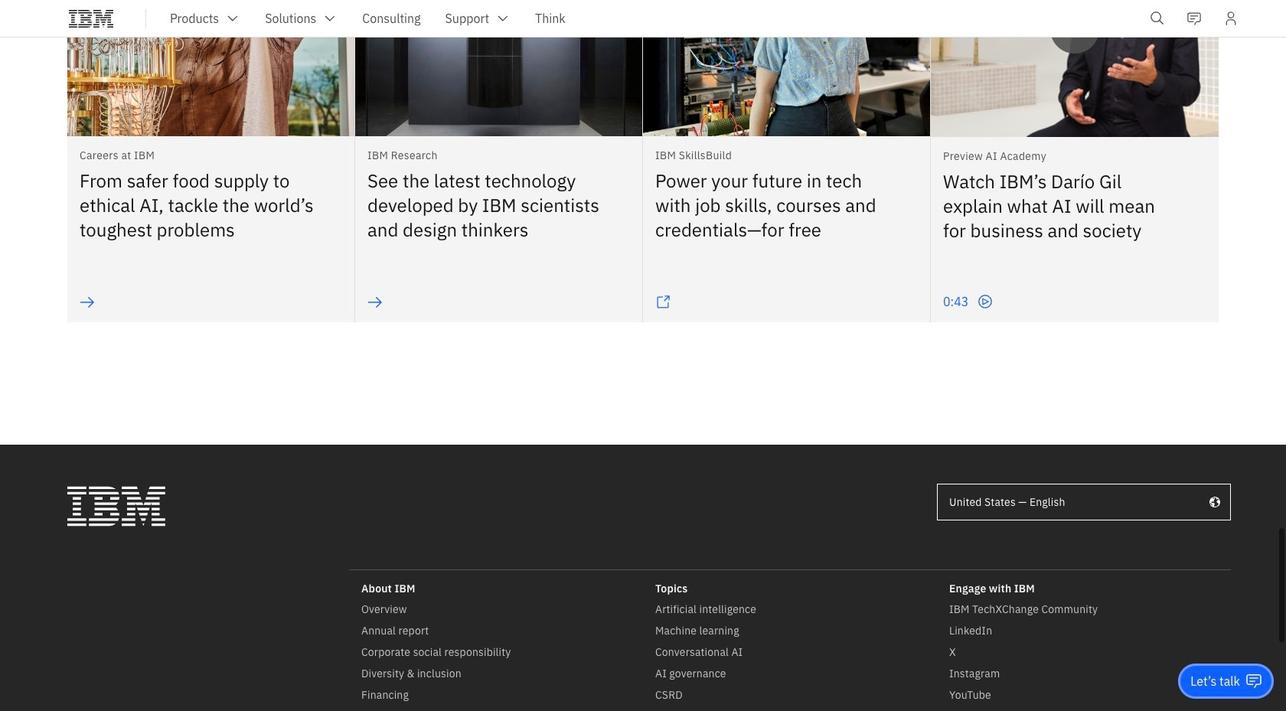 Task type: locate. For each thing, give the bounding box(es) containing it.
let's talk element
[[1191, 673, 1241, 690]]



Task type: vqa. For each thing, say whether or not it's contained in the screenshot.
Let's talk element
yes



